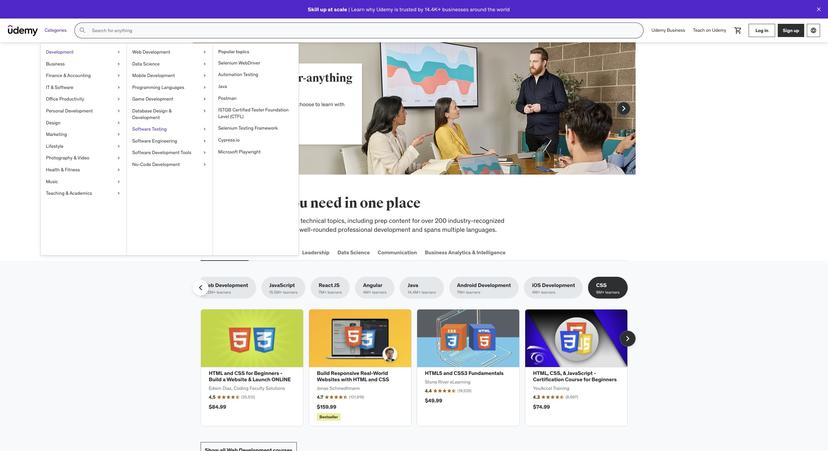 Task type: locate. For each thing, give the bounding box(es) containing it.
build left the website
[[209, 376, 222, 383]]

software down the 'software testing'
[[132, 138, 151, 144]]

1 vertical spatial javascript
[[568, 370, 593, 376]]

programming
[[132, 84, 161, 90]]

lifestyle link
[[41, 141, 127, 152]]

1 vertical spatial business
[[46, 61, 65, 67]]

& inside html, css, & javascript - certification course for beginners
[[563, 370, 567, 376]]

shopping cart with 0 items image
[[735, 26, 743, 34]]

leading
[[246, 101, 263, 108]]

xsmall image inside lifestyle link
[[116, 143, 121, 150]]

why right the learn
[[366, 6, 375, 13]]

well-
[[300, 225, 313, 233]]

a left demo on the left
[[250, 125, 253, 132]]

1 horizontal spatial beginners
[[592, 376, 617, 383]]

& inside html and css for beginners - build a website & launch online
[[248, 376, 252, 383]]

development down database
[[132, 114, 160, 120]]

7m+ inside android development 7m+ learners
[[457, 290, 465, 295]]

xsmall image inside the software engineering link
[[202, 138, 207, 144]]

data down professional
[[338, 249, 349, 256]]

java for java
[[218, 83, 227, 89]]

topics
[[236, 49, 249, 55]]

xsmall image inside programming languages link
[[202, 84, 207, 91]]

build left responsive
[[317, 370, 330, 376]]

anything
[[306, 71, 353, 85]]

web development button
[[201, 245, 249, 260]]

xsmall image inside the design link
[[116, 120, 121, 126]]

1 vertical spatial up
[[794, 27, 800, 33]]

0 horizontal spatial a
[[223, 376, 226, 383]]

xsmall image for marketing
[[116, 131, 121, 138]]

certification
[[533, 376, 564, 383]]

xsmall image inside 'finance & accounting' link
[[116, 73, 121, 79]]

supports
[[273, 225, 298, 233]]

1 horizontal spatial business
[[425, 249, 448, 256]]

science inside button
[[350, 249, 370, 256]]

it certifications button
[[254, 245, 296, 260]]

1 horizontal spatial the
[[488, 6, 496, 13]]

science inside "link"
[[143, 61, 160, 67]]

xsmall image for no-code development
[[202, 161, 207, 168]]

real-
[[361, 370, 373, 376]]

1 horizontal spatial web development
[[202, 249, 247, 256]]

4m+ inside the angular 4m+ learners
[[363, 290, 371, 295]]

java inside java link
[[218, 83, 227, 89]]

1 - from the left
[[280, 370, 283, 376]]

& down game development link
[[169, 108, 172, 114]]

xsmall image for it & software
[[116, 84, 121, 91]]

development up 12.2m+
[[215, 282, 248, 289]]

1 horizontal spatial css
[[379, 376, 389, 383]]

xsmall image inside mobile development link
[[202, 73, 207, 79]]

xsmall image for lifestyle
[[116, 143, 121, 150]]

game development
[[132, 96, 173, 102]]

web inside button
[[202, 249, 213, 256]]

& left video
[[74, 155, 77, 161]]

selenium up cypress.io
[[218, 125, 238, 131]]

in up including
[[345, 195, 358, 212]]

0 vertical spatial java
[[218, 83, 227, 89]]

selenium webdriver link
[[213, 57, 299, 69]]

8 learners from the left
[[606, 290, 620, 295]]

css
[[597, 282, 607, 289], [235, 370, 245, 376], [379, 376, 389, 383]]

xsmall image for music
[[116, 178, 121, 185]]

data science up mobile
[[132, 61, 160, 67]]

data science down professional
[[338, 249, 370, 256]]

6 learners from the left
[[466, 290, 481, 295]]

udemy business
[[652, 27, 686, 33]]

with right the 'websites'
[[341, 376, 352, 383]]

cypress.io link
[[213, 134, 299, 146]]

categories
[[45, 27, 67, 33]]

to left learn at top left
[[316, 101, 320, 108]]

for inside html, css, & javascript - certification course for beginners
[[584, 376, 591, 383]]

7m+ down android
[[457, 290, 465, 295]]

0 vertical spatial in
[[765, 27, 769, 33]]

4 learners from the left
[[372, 290, 387, 295]]

xsmall image inside no-code development link
[[202, 161, 207, 168]]

for inside covering critical workplace skills to technical topics, including prep content for over 200 industry-recognized certifications, our catalog supports well-rounded professional development and spans multiple languages.
[[412, 217, 420, 225]]

0 horizontal spatial it
[[46, 84, 50, 90]]

web for web development button
[[202, 249, 213, 256]]

for left 'over'
[[412, 217, 420, 225]]

css right the real-
[[379, 376, 389, 383]]

1 vertical spatial in
[[345, 195, 358, 212]]

1 horizontal spatial for
[[412, 217, 420, 225]]

ios
[[532, 282, 541, 289]]

0 vertical spatial data science
[[132, 61, 160, 67]]

xsmall image inside software development tools link
[[202, 150, 207, 156]]

build inside build ready-for-anything teams see why leading organizations choose to learn with udemy business.
[[224, 71, 253, 85]]

1 vertical spatial with
[[341, 376, 352, 383]]

0 horizontal spatial up
[[320, 6, 327, 13]]

0 vertical spatial selenium
[[218, 60, 238, 66]]

1 horizontal spatial up
[[794, 27, 800, 33]]

xsmall image for business
[[116, 61, 121, 67]]

personal development link
[[41, 105, 127, 117]]

it for it certifications
[[255, 249, 260, 256]]

data science for data science "link"
[[132, 61, 160, 67]]

xsmall image for database design & development
[[202, 108, 207, 114]]

database design & development link
[[127, 105, 213, 123]]

14.4m+
[[408, 290, 421, 295]]

3 learners from the left
[[328, 290, 342, 295]]

0 horizontal spatial java
[[218, 83, 227, 89]]

skills up workplace
[[246, 195, 282, 212]]

for right course
[[584, 376, 591, 383]]

java for java 14.4m+ learners
[[408, 282, 419, 289]]

build down the selenium webdriver
[[224, 71, 253, 85]]

development down certifications,
[[214, 249, 247, 256]]

web development 12.2m+ learners
[[203, 282, 248, 295]]

development right android
[[478, 282, 511, 289]]

1 horizontal spatial design
[[153, 108, 168, 114]]

html,
[[533, 370, 549, 376]]

to up supports
[[293, 217, 299, 225]]

microsoft
[[218, 149, 238, 155]]

xsmall image inside development 'link'
[[116, 49, 121, 55]]

1 vertical spatial skills
[[278, 217, 292, 225]]

0 horizontal spatial business
[[46, 61, 65, 67]]

0 vertical spatial javascript
[[269, 282, 295, 289]]

and inside covering critical workplace skills to technical topics, including prep content for over 200 industry-recognized certifications, our catalog supports well-rounded professional development and spans multiple languages.
[[412, 225, 423, 233]]

4m+ down angular on the left bottom of page
[[363, 290, 371, 295]]

html left the website
[[209, 370, 223, 376]]

sign
[[783, 27, 793, 33]]

0 horizontal spatial design
[[46, 120, 60, 126]]

software for software development tools
[[132, 150, 151, 156]]

beginners right course
[[592, 376, 617, 383]]

skills up supports
[[278, 217, 292, 225]]

xsmall image inside database design & development link
[[202, 108, 207, 114]]

sign up link
[[778, 24, 805, 37]]

1 7m+ from the left
[[319, 290, 327, 295]]

xsmall image inside the web development link
[[202, 49, 207, 55]]

industry-
[[448, 217, 474, 225]]

1 horizontal spatial html
[[353, 376, 367, 383]]

0 horizontal spatial beginners
[[254, 370, 279, 376]]

science up mobile development
[[143, 61, 160, 67]]

1 vertical spatial next image
[[623, 333, 633, 344]]

javascript inside 'javascript 15.5m+ learners'
[[269, 282, 295, 289]]

for left online
[[246, 370, 253, 376]]

1 horizontal spatial data science
[[338, 249, 370, 256]]

business left teach
[[667, 27, 686, 33]]

build inside html and css for beginners - build a website & launch online
[[209, 376, 222, 383]]

business analytics & intelligence
[[425, 249, 506, 256]]

& inside 'link'
[[61, 167, 64, 173]]

1 horizontal spatial science
[[350, 249, 370, 256]]

a left the website
[[223, 376, 226, 383]]

0 vertical spatial data
[[132, 61, 142, 67]]

2 vertical spatial business
[[425, 249, 448, 256]]

xsmall image for software testing
[[202, 126, 207, 133]]

0 horizontal spatial data science
[[132, 61, 160, 67]]

development down programming languages
[[146, 96, 173, 102]]

data science
[[132, 61, 160, 67], [338, 249, 370, 256]]

responsive
[[331, 370, 360, 376]]

0 vertical spatial design
[[153, 108, 168, 114]]

0 vertical spatial science
[[143, 61, 160, 67]]

0 horizontal spatial web development
[[132, 49, 170, 55]]

1 horizontal spatial 4m+
[[532, 290, 541, 295]]

it inside button
[[255, 249, 260, 256]]

1 horizontal spatial to
[[316, 101, 320, 108]]

web up 12.2m+
[[203, 282, 214, 289]]

0 vertical spatial with
[[335, 101, 345, 108]]

software
[[55, 84, 73, 90], [132, 126, 151, 132], [132, 138, 151, 144], [132, 150, 151, 156]]

4m+
[[363, 290, 371, 295], [532, 290, 541, 295]]

selenium inside 'selenium testing framework' link
[[218, 125, 238, 131]]

xsmall image inside office productivity link
[[116, 96, 121, 103]]

technical
[[301, 217, 326, 225]]

0 vertical spatial next image
[[619, 103, 629, 114]]

business for business
[[46, 61, 65, 67]]

learners inside java 14.4m+ learners
[[422, 290, 436, 295]]

1 learners from the left
[[217, 290, 231, 295]]

why inside build ready-for-anything teams see why leading organizations choose to learn with udemy business.
[[235, 101, 244, 108]]

data science inside button
[[338, 249, 370, 256]]

accounting
[[67, 73, 91, 78]]

0 horizontal spatial html
[[209, 370, 223, 376]]

2 selenium from the top
[[218, 125, 238, 131]]

1 vertical spatial data
[[338, 249, 349, 256]]

7 learners from the left
[[541, 290, 556, 295]]

1 selenium from the top
[[218, 60, 238, 66]]

business for business analytics & intelligence
[[425, 249, 448, 256]]

data inside "link"
[[132, 61, 142, 67]]

web development up data science "link"
[[132, 49, 170, 55]]

web development
[[132, 49, 170, 55], [202, 249, 247, 256]]

tester
[[252, 107, 264, 113]]

1 horizontal spatial java
[[408, 282, 419, 289]]

Search for anything text field
[[91, 25, 636, 36]]

a inside html and css for beginners - build a website & launch online
[[223, 376, 226, 383]]

1 horizontal spatial build
[[224, 71, 253, 85]]

previous image
[[199, 103, 210, 114], [195, 283, 206, 293]]

web for the web development link
[[132, 49, 142, 55]]

1 horizontal spatial it
[[255, 249, 260, 256]]

& right 'finance'
[[63, 73, 66, 78]]

software up software engineering
[[132, 126, 151, 132]]

xsmall image for office productivity
[[116, 96, 121, 103]]

0 horizontal spatial for
[[246, 370, 253, 376]]

4m+ down ios
[[532, 290, 541, 295]]

0 vertical spatial carousel element
[[193, 42, 636, 175]]

communication
[[378, 249, 417, 256]]

0 horizontal spatial build
[[209, 376, 222, 383]]

xsmall image inside data science "link"
[[202, 61, 207, 67]]

request a demo link
[[224, 121, 272, 137]]

7m+
[[319, 290, 327, 295], [457, 290, 465, 295]]

1 vertical spatial previous image
[[195, 283, 206, 293]]

0 horizontal spatial 4m+
[[363, 290, 371, 295]]

for
[[412, 217, 420, 225], [246, 370, 253, 376], [584, 376, 591, 383]]

web development for web development button
[[202, 249, 247, 256]]

development
[[46, 49, 74, 55], [143, 49, 170, 55], [147, 73, 175, 78], [146, 96, 173, 102], [65, 108, 93, 114], [132, 114, 160, 120], [152, 150, 180, 156], [152, 161, 180, 167], [214, 249, 247, 256], [215, 282, 248, 289], [478, 282, 511, 289], [542, 282, 575, 289]]

world
[[497, 6, 510, 13]]

0 horizontal spatial science
[[143, 61, 160, 67]]

fitness
[[65, 167, 80, 173]]

and inside "build responsive real-world websites with html and css"
[[369, 376, 378, 383]]

1 vertical spatial selenium
[[218, 125, 238, 131]]

development down categories dropdown button
[[46, 49, 74, 55]]

multiple
[[442, 225, 465, 233]]

web development for the web development link
[[132, 49, 170, 55]]

health
[[46, 167, 60, 173]]

2 horizontal spatial build
[[317, 370, 330, 376]]

carousel element
[[193, 42, 636, 175], [201, 309, 636, 426]]

engineering
[[152, 138, 177, 144]]

business
[[667, 27, 686, 33], [46, 61, 65, 67], [425, 249, 448, 256]]

business down the spans
[[425, 249, 448, 256]]

0 vertical spatial the
[[488, 6, 496, 13]]

xsmall image
[[116, 49, 121, 55], [202, 49, 207, 55], [202, 73, 207, 79], [116, 84, 121, 91], [116, 96, 121, 103], [202, 96, 207, 103], [202, 108, 207, 114], [116, 120, 121, 126], [202, 126, 207, 133], [202, 138, 207, 144], [116, 143, 121, 150], [116, 155, 121, 161], [116, 178, 121, 185], [116, 190, 121, 197]]

1 vertical spatial a
[[223, 376, 226, 383]]

web up mobile
[[132, 49, 142, 55]]

up
[[320, 6, 327, 13], [794, 27, 800, 33]]

next image
[[619, 103, 629, 114], [623, 333, 633, 344]]

development inside android development 7m+ learners
[[478, 282, 511, 289]]

xsmall image for design
[[116, 120, 121, 126]]

xsmall image inside photography & video link
[[116, 155, 121, 161]]

xsmall image for mobile development
[[202, 73, 207, 79]]

0 vertical spatial a
[[250, 125, 253, 132]]

data science inside "link"
[[132, 61, 160, 67]]

development link
[[41, 46, 127, 58]]

design link
[[41, 117, 127, 129]]

7m+ inside the 'react js 7m+ learners'
[[319, 290, 327, 295]]

testing for selenium
[[239, 125, 254, 131]]

design
[[153, 108, 168, 114], [46, 120, 60, 126]]

& left launch
[[248, 376, 252, 383]]

selenium webdriver
[[218, 60, 260, 66]]

1 4m+ from the left
[[363, 290, 371, 295]]

0 vertical spatial why
[[366, 6, 375, 13]]

microsoft playwright
[[218, 149, 261, 155]]

science for data science "link"
[[143, 61, 160, 67]]

for inside html and css for beginners - build a website & launch online
[[246, 370, 253, 376]]

- right course
[[594, 370, 596, 376]]

1 horizontal spatial in
[[765, 27, 769, 33]]

2 horizontal spatial for
[[584, 376, 591, 383]]

1 horizontal spatial why
[[366, 6, 375, 13]]

online
[[272, 376, 291, 383]]

1 vertical spatial web development
[[202, 249, 247, 256]]

software up code
[[132, 150, 151, 156]]

web development inside web development button
[[202, 249, 247, 256]]

development down software development tools link
[[152, 161, 180, 167]]

web development down certifications,
[[202, 249, 247, 256]]

in right the log
[[765, 27, 769, 33]]

choose
[[297, 101, 314, 108]]

1 vertical spatial data science
[[338, 249, 370, 256]]

0 horizontal spatial 7m+
[[319, 290, 327, 295]]

selenium inside selenium webdriver link
[[218, 60, 238, 66]]

html left world
[[353, 376, 367, 383]]

selenium down popular
[[218, 60, 238, 66]]

leadership button
[[301, 245, 331, 260]]

rounded
[[313, 225, 337, 233]]

web inside web development 12.2m+ learners
[[203, 282, 214, 289]]

learners inside android development 7m+ learners
[[466, 290, 481, 295]]

why
[[366, 6, 375, 13], [235, 101, 244, 108]]

& right health
[[61, 167, 64, 173]]

- inside html, css, & javascript - certification course for beginners
[[594, 370, 596, 376]]

1 horizontal spatial -
[[594, 370, 596, 376]]

log in link
[[749, 24, 776, 37]]

topic filters element
[[193, 277, 628, 299]]

java up postman at the left of page
[[218, 83, 227, 89]]

xsmall image inside health & fitness 'link'
[[116, 167, 121, 173]]

java inside java 14.4m+ learners
[[408, 282, 419, 289]]

sign up
[[783, 27, 800, 33]]

finance & accounting
[[46, 73, 91, 78]]

2 horizontal spatial css
[[597, 282, 607, 289]]

xsmall image inside business link
[[116, 61, 121, 67]]

data inside button
[[338, 249, 349, 256]]

7m+ down react
[[319, 290, 327, 295]]

1 vertical spatial to
[[293, 217, 299, 225]]

xsmall image inside game development link
[[202, 96, 207, 103]]

learners inside 'javascript 15.5m+ learners'
[[283, 290, 298, 295]]

0 horizontal spatial -
[[280, 370, 283, 376]]

xsmall image inside it & software link
[[116, 84, 121, 91]]

xsmall image
[[116, 61, 121, 67], [202, 61, 207, 67], [116, 73, 121, 79], [202, 84, 207, 91], [116, 108, 121, 114], [116, 131, 121, 138], [202, 150, 207, 156], [202, 161, 207, 168], [116, 167, 121, 173]]

1 vertical spatial it
[[255, 249, 260, 256]]

xsmall image inside software testing link
[[202, 126, 207, 133]]

javascript right css,
[[568, 370, 593, 376]]

framework
[[255, 125, 278, 131]]

xsmall image for programming languages
[[202, 84, 207, 91]]

with right learn at top left
[[335, 101, 345, 108]]

1 vertical spatial why
[[235, 101, 244, 108]]

design down personal
[[46, 120, 60, 126]]

udemy business link
[[648, 22, 690, 38]]

data up mobile
[[132, 61, 142, 67]]

beginners right the website
[[254, 370, 279, 376]]

all the skills you need in one place
[[201, 195, 421, 212]]

0 horizontal spatial to
[[293, 217, 299, 225]]

by
[[418, 6, 424, 13]]

and inside html and css for beginners - build a website & launch online
[[224, 370, 233, 376]]

1 horizontal spatial data
[[338, 249, 349, 256]]

0 vertical spatial up
[[320, 6, 327, 13]]

at
[[328, 6, 333, 13]]

& right css,
[[563, 370, 567, 376]]

learners inside web development 12.2m+ learners
[[217, 290, 231, 295]]

software testing element
[[213, 44, 299, 255]]

up for skill
[[320, 6, 327, 13]]

0 vertical spatial to
[[316, 101, 320, 108]]

1 vertical spatial design
[[46, 120, 60, 126]]

css up 9m+
[[597, 282, 607, 289]]

business inside button
[[425, 249, 448, 256]]

2 vertical spatial web
[[203, 282, 214, 289]]

200
[[435, 217, 447, 225]]

testing for automation
[[243, 72, 258, 78]]

& inside button
[[472, 249, 476, 256]]

web development inside the web development link
[[132, 49, 170, 55]]

submit search image
[[79, 26, 87, 34]]

design down game development
[[153, 108, 168, 114]]

css left launch
[[235, 370, 245, 376]]

java up 14.4m+
[[408, 282, 419, 289]]

0 horizontal spatial the
[[223, 195, 244, 212]]

it left certifications
[[255, 249, 260, 256]]

video
[[78, 155, 89, 161]]

& right analytics
[[472, 249, 476, 256]]

1 vertical spatial carousel element
[[201, 309, 636, 426]]

xsmall image for personal development
[[116, 108, 121, 114]]

css inside html and css for beginners - build a website & launch online
[[235, 370, 245, 376]]

0 vertical spatial web development
[[132, 49, 170, 55]]

0 horizontal spatial why
[[235, 101, 244, 108]]

2 horizontal spatial business
[[667, 27, 686, 33]]

build inside "build responsive real-world websites with html and css"
[[317, 370, 330, 376]]

xsmall image inside 'marketing' link
[[116, 131, 121, 138]]

teach on udemy link
[[690, 22, 731, 38]]

react
[[319, 282, 333, 289]]

with inside build ready-for-anything teams see why leading organizations choose to learn with udemy business.
[[335, 101, 345, 108]]

business up 'finance'
[[46, 61, 65, 67]]

1 horizontal spatial javascript
[[568, 370, 593, 376]]

0 vertical spatial web
[[132, 49, 142, 55]]

xsmall image for data science
[[202, 61, 207, 67]]

beginners inside html, css, & javascript - certification course for beginners
[[592, 376, 617, 383]]

scale
[[334, 6, 347, 13]]

5 learners from the left
[[422, 290, 436, 295]]

data
[[132, 61, 142, 67], [338, 249, 349, 256]]

& inside database design & development
[[169, 108, 172, 114]]

xsmall image inside music link
[[116, 178, 121, 185]]

javascript inside html, css, & javascript - certification course for beginners
[[568, 370, 593, 376]]

the up critical
[[223, 195, 244, 212]]

data for "data science" button
[[338, 249, 349, 256]]

javascript up 15.5m+
[[269, 282, 295, 289]]

learners inside css 9m+ learners
[[606, 290, 620, 295]]

java link
[[213, 81, 299, 92]]

ready-
[[255, 71, 288, 85]]

web down certifications,
[[202, 249, 213, 256]]

2 - from the left
[[594, 370, 596, 376]]

xsmall image inside teaching & academics link
[[116, 190, 121, 197]]

development right ios
[[542, 282, 575, 289]]

learners inside ios development 4m+ learners
[[541, 290, 556, 295]]

fundamentals
[[469, 370, 504, 376]]

log in
[[756, 27, 769, 33]]

0 horizontal spatial data
[[132, 61, 142, 67]]

1 vertical spatial java
[[408, 282, 419, 289]]

0 horizontal spatial javascript
[[269, 282, 295, 289]]

webdriver
[[239, 60, 260, 66]]

xsmall image inside "personal development" 'link'
[[116, 108, 121, 114]]

css inside css 9m+ learners
[[597, 282, 607, 289]]

1 vertical spatial science
[[350, 249, 370, 256]]

2 7m+ from the left
[[457, 290, 465, 295]]

1 horizontal spatial 7m+
[[457, 290, 465, 295]]

it up office
[[46, 84, 50, 90]]

1 vertical spatial web
[[202, 249, 213, 256]]

request a demo
[[228, 125, 268, 132]]

office productivity link
[[41, 93, 127, 105]]

why right see
[[235, 101, 244, 108]]

xsmall image for software engineering
[[202, 138, 207, 144]]

istqb
[[218, 107, 232, 113]]

the left world
[[488, 6, 496, 13]]

2 learners from the left
[[283, 290, 298, 295]]

up left at
[[320, 6, 327, 13]]

science down professional
[[350, 249, 370, 256]]

0 vertical spatial it
[[46, 84, 50, 90]]

up right sign
[[794, 27, 800, 33]]

- right launch
[[280, 370, 283, 376]]

udemy inside build ready-for-anything teams see why leading organizations choose to learn with udemy business.
[[224, 108, 241, 115]]

selenium for selenium webdriver
[[218, 60, 238, 66]]

css3
[[454, 370, 468, 376]]

2 4m+ from the left
[[532, 290, 541, 295]]

launch
[[253, 376, 271, 383]]

0 horizontal spatial css
[[235, 370, 245, 376]]

certifications,
[[201, 225, 239, 233]]

udemy
[[377, 6, 393, 13], [652, 27, 666, 33], [713, 27, 727, 33], [224, 108, 241, 115]]

photography
[[46, 155, 73, 161]]



Task type: vqa. For each thing, say whether or not it's contained in the screenshot.
the right 1.
no



Task type: describe. For each thing, give the bounding box(es) containing it.
why for teams
[[235, 101, 244, 108]]

skills inside covering critical workplace skills to technical topics, including prep content for over 200 industry-recognized certifications, our catalog supports well-rounded professional development and spans multiple languages.
[[278, 217, 292, 225]]

software for software engineering
[[132, 138, 151, 144]]

programming languages link
[[127, 82, 213, 93]]

0 vertical spatial previous image
[[199, 103, 210, 114]]

xsmall image for photography & video
[[116, 155, 121, 161]]

professional
[[338, 225, 373, 233]]

java 14.4m+ learners
[[408, 282, 436, 295]]

no-code development
[[132, 161, 180, 167]]

topics,
[[328, 217, 346, 225]]

html inside "build responsive real-world websites with html and css"
[[353, 376, 367, 383]]

css 9m+ learners
[[597, 282, 620, 295]]

marketing link
[[41, 129, 127, 141]]

choose a language image
[[811, 27, 817, 34]]

learners inside the 'react js 7m+ learners'
[[328, 290, 342, 295]]

productivity
[[59, 96, 84, 102]]

selenium testing framework link
[[213, 123, 299, 134]]

html5 and css3 fundamentals
[[425, 370, 504, 376]]

html inside html and css for beginners - build a website & launch online
[[209, 370, 223, 376]]

world
[[373, 370, 388, 376]]

build ready-for-anything teams see why leading organizations choose to learn with udemy business.
[[224, 71, 353, 115]]

istqb certified tester foundation level (ctfl)
[[218, 107, 289, 119]]

istqb certified tester foundation level (ctfl) link
[[213, 104, 299, 123]]

it & software
[[46, 84, 73, 90]]

html5
[[425, 370, 443, 376]]

teach on udemy
[[694, 27, 727, 33]]

udemy image
[[8, 25, 38, 36]]

need
[[310, 195, 342, 212]]

development inside button
[[214, 249, 247, 256]]

4m+ inside ios development 4m+ learners
[[532, 290, 541, 295]]

microsoft playwright link
[[213, 146, 299, 158]]

xsmall image for game development
[[202, 96, 207, 103]]

15.5m+
[[269, 290, 282, 295]]

angular 4m+ learners
[[363, 282, 387, 295]]

previous image inside topic filters element
[[195, 283, 206, 293]]

science for "data science" button
[[350, 249, 370, 256]]

development down engineering
[[152, 150, 180, 156]]

learners inside the angular 4m+ learners
[[372, 290, 387, 295]]

carousel element containing html and css for beginners - build a website & launch online
[[201, 309, 636, 426]]

carousel element containing build ready-for-anything teams
[[193, 42, 636, 175]]

finance
[[46, 73, 62, 78]]

development down office productivity link on the left of page
[[65, 108, 93, 114]]

popular
[[218, 49, 235, 55]]

teaching
[[46, 190, 65, 196]]

ios development 4m+ learners
[[532, 282, 575, 295]]

teaching & academics link
[[41, 188, 127, 199]]

certified
[[233, 107, 251, 113]]

game development link
[[127, 93, 213, 105]]

development up data science "link"
[[143, 49, 170, 55]]

office productivity
[[46, 96, 84, 102]]

software testing
[[132, 126, 167, 132]]

software development tools link
[[127, 147, 213, 159]]

is
[[395, 6, 399, 13]]

development inside ios development 4m+ learners
[[542, 282, 575, 289]]

html, css, & javascript - certification course for beginners link
[[533, 370, 617, 383]]

database design & development
[[132, 108, 172, 120]]

(ctfl)
[[230, 113, 244, 119]]

angular
[[363, 282, 383, 289]]

music link
[[41, 176, 127, 188]]

software up office productivity
[[55, 84, 73, 90]]

development up programming languages
[[147, 73, 175, 78]]

to inside covering critical workplace skills to technical topics, including prep content for over 200 industry-recognized certifications, our catalog supports well-rounded professional development and spans multiple languages.
[[293, 217, 299, 225]]

data science link
[[127, 58, 213, 70]]

close image
[[816, 6, 823, 13]]

beginners inside html and css for beginners - build a website & launch online
[[254, 370, 279, 376]]

7m+ for android development
[[457, 290, 465, 295]]

office
[[46, 96, 58, 102]]

7m+ for react js
[[319, 290, 327, 295]]

- inside html and css for beginners - build a website & launch online
[[280, 370, 283, 376]]

& right teaching
[[66, 190, 69, 196]]

& up office
[[51, 84, 54, 90]]

websites
[[317, 376, 340, 383]]

finance & accounting link
[[41, 70, 127, 82]]

development
[[374, 225, 411, 233]]

12.2m+
[[203, 290, 216, 295]]

testing for software
[[152, 126, 167, 132]]

xsmall image for web development
[[202, 49, 207, 55]]

foundation
[[265, 107, 289, 113]]

recognized
[[474, 217, 505, 225]]

learn
[[351, 6, 365, 13]]

software for software testing
[[132, 126, 151, 132]]

data for data science "link"
[[132, 61, 142, 67]]

code
[[140, 161, 151, 167]]

xsmall image for teaching & academics
[[116, 190, 121, 197]]

xsmall image for health & fitness
[[116, 167, 121, 173]]

prep
[[375, 217, 388, 225]]

data science for "data science" button
[[338, 249, 370, 256]]

to inside build ready-for-anything teams see why leading organizations choose to learn with udemy business.
[[316, 101, 320, 108]]

it for it & software
[[46, 84, 50, 90]]

development inside web development 12.2m+ learners
[[215, 282, 248, 289]]

0 vertical spatial business
[[667, 27, 686, 33]]

data science button
[[336, 245, 371, 260]]

software development tools
[[132, 150, 191, 156]]

no-code development link
[[127, 159, 213, 171]]

with inside "build responsive real-world websites with html and css"
[[341, 376, 352, 383]]

teaching & academics
[[46, 190, 92, 196]]

covering critical workplace skills to technical topics, including prep content for over 200 industry-recognized certifications, our catalog supports well-rounded professional development and spans multiple languages.
[[201, 217, 505, 233]]

1 vertical spatial the
[[223, 195, 244, 212]]

design inside database design & development
[[153, 108, 168, 114]]

1 horizontal spatial a
[[250, 125, 253, 132]]

automation testing
[[218, 72, 258, 78]]

build for websites
[[317, 370, 330, 376]]

website
[[227, 376, 247, 383]]

software testing link
[[127, 123, 213, 135]]

learn
[[322, 101, 333, 108]]

demo
[[254, 125, 268, 132]]

one
[[360, 195, 384, 212]]

personal
[[46, 108, 64, 114]]

build responsive real-world websites with html and css link
[[317, 370, 389, 383]]

lifestyle
[[46, 143, 63, 149]]

course
[[565, 376, 583, 383]]

teach
[[694, 27, 705, 33]]

selenium for selenium testing framework
[[218, 125, 238, 131]]

android development 7m+ learners
[[457, 282, 511, 295]]

0 vertical spatial skills
[[246, 195, 282, 212]]

build for teams
[[224, 71, 253, 85]]

0 horizontal spatial in
[[345, 195, 358, 212]]

categories button
[[41, 22, 71, 38]]

14.4k+
[[425, 6, 441, 13]]

you
[[284, 195, 308, 212]]

css inside "build responsive real-world websites with html and css"
[[379, 376, 389, 383]]

xsmall image for development
[[116, 49, 121, 55]]

why for |
[[366, 6, 375, 13]]

postman link
[[213, 92, 299, 104]]

on
[[706, 27, 711, 33]]

postman
[[218, 95, 237, 101]]

trusted
[[400, 6, 417, 13]]

xsmall image for software development tools
[[202, 150, 207, 156]]

development inside database design & development
[[132, 114, 160, 120]]

database
[[132, 108, 152, 114]]

teams
[[224, 84, 256, 98]]

up for sign
[[794, 27, 800, 33]]

xsmall image for finance & accounting
[[116, 73, 121, 79]]

catalog
[[251, 225, 272, 233]]

for-
[[288, 71, 306, 85]]



